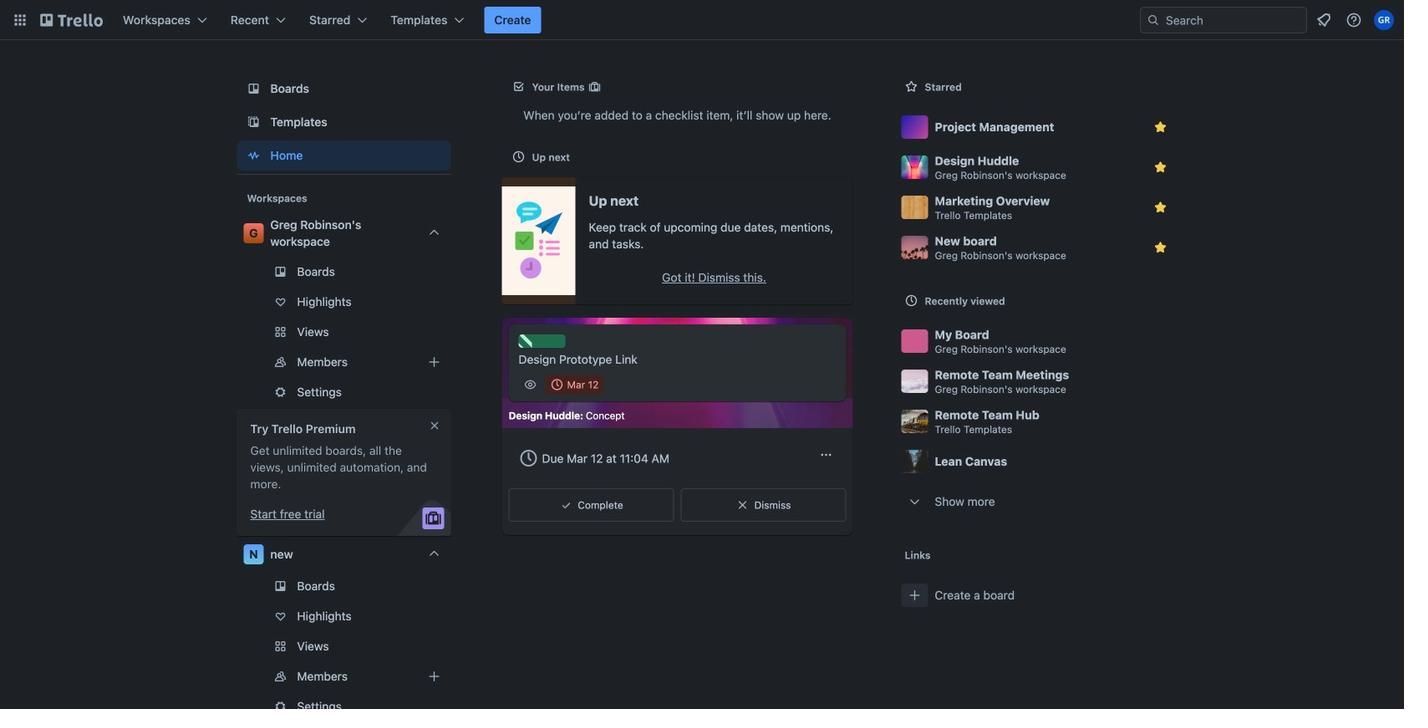 Task type: locate. For each thing, give the bounding box(es) containing it.
search image
[[1147, 13, 1161, 27]]

click to unstar new board. it will be removed from your starred list. image
[[1153, 239, 1169, 256]]

board image
[[244, 79, 264, 99]]

home image
[[244, 146, 264, 166]]

back to home image
[[40, 7, 103, 33]]

Search field
[[1161, 8, 1307, 32]]

click to unstar design huddle . it will be removed from your starred list. image
[[1153, 159, 1169, 176]]

add image
[[424, 352, 444, 372]]

primary element
[[0, 0, 1405, 40]]

color: green, title: none image
[[519, 334, 566, 348]]

open information menu image
[[1346, 12, 1363, 28]]

template board image
[[244, 112, 264, 132]]

click to unstar project management. it will be removed from your starred list. image
[[1153, 119, 1169, 135]]



Task type: vqa. For each thing, say whether or not it's contained in the screenshot.
the your inside the MANAGE OR DELETE YOUR ATLASSIAN ACCOUNT. Link
no



Task type: describe. For each thing, give the bounding box(es) containing it.
0 notifications image
[[1315, 10, 1335, 30]]

add image
[[424, 666, 444, 687]]

click to unstar marketing overview. it will be removed from your starred list. image
[[1153, 199, 1169, 216]]

greg robinson (gregrobinson96) image
[[1375, 10, 1395, 30]]



